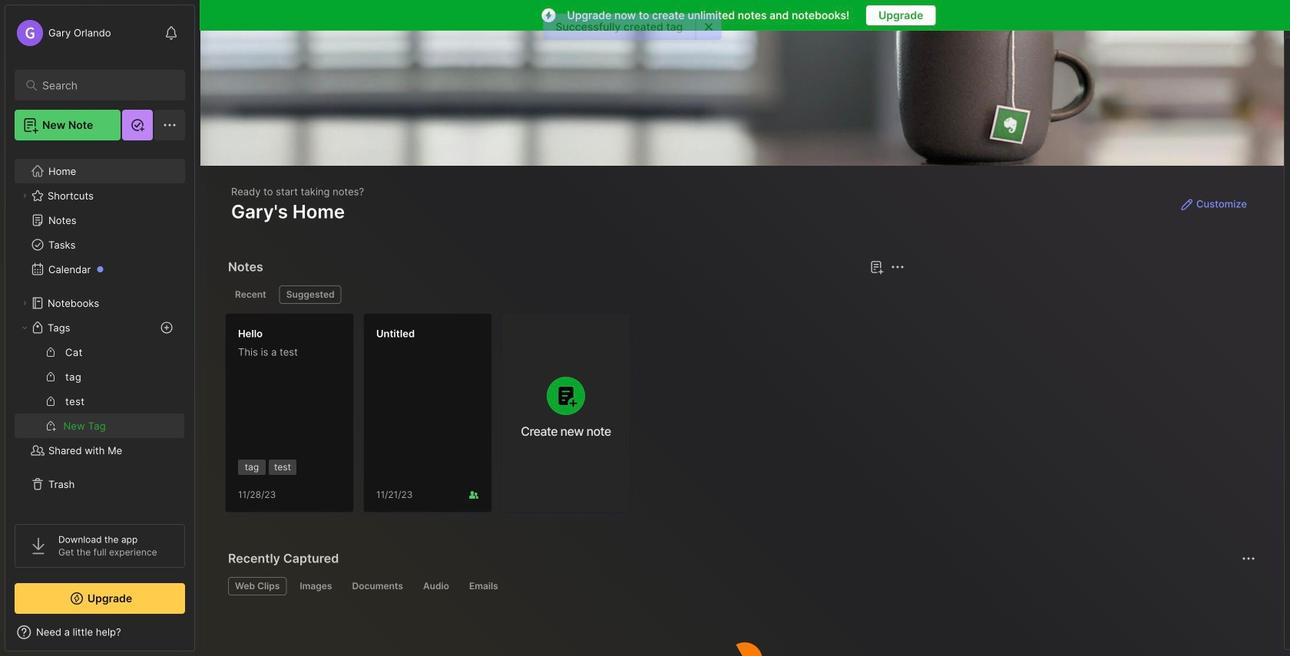 Task type: describe. For each thing, give the bounding box(es) containing it.
more actions image for the leftmost more actions field
[[889, 258, 907, 276]]

main element
[[0, 0, 200, 657]]

group inside tree
[[15, 340, 184, 439]]

Account field
[[15, 18, 111, 48]]

expand notebooks image
[[20, 299, 29, 308]]

2 tab list from the top
[[228, 578, 1253, 596]]



Task type: vqa. For each thing, say whether or not it's contained in the screenshot.
"alert"
yes



Task type: locate. For each thing, give the bounding box(es) containing it.
0 horizontal spatial more actions image
[[889, 258, 907, 276]]

1 horizontal spatial more actions image
[[1240, 550, 1258, 568]]

alert
[[543, 14, 721, 40]]

none search field inside main element
[[42, 76, 165, 94]]

More actions field
[[887, 257, 909, 278], [1238, 548, 1260, 570]]

0 vertical spatial tab list
[[228, 286, 902, 304]]

click to collapse image
[[194, 628, 205, 647]]

1 tab list from the top
[[228, 286, 902, 304]]

1 vertical spatial tab list
[[228, 578, 1253, 596]]

tree
[[5, 150, 194, 511]]

0 vertical spatial more actions field
[[887, 257, 909, 278]]

more actions image
[[889, 258, 907, 276], [1240, 550, 1258, 568]]

more actions image for more actions field to the right
[[1240, 550, 1258, 568]]

WHAT'S NEW field
[[5, 621, 194, 645]]

tree inside main element
[[5, 150, 194, 511]]

1 vertical spatial more actions field
[[1238, 548, 1260, 570]]

expand tags image
[[20, 323, 29, 333]]

1 horizontal spatial more actions field
[[1238, 548, 1260, 570]]

tab
[[228, 286, 273, 304], [279, 286, 342, 304], [228, 578, 287, 596], [293, 578, 339, 596], [345, 578, 410, 596], [416, 578, 456, 596], [462, 578, 505, 596]]

None search field
[[42, 76, 165, 94]]

1 vertical spatial more actions image
[[1240, 550, 1258, 568]]

Search text field
[[42, 78, 165, 93]]

0 vertical spatial more actions image
[[889, 258, 907, 276]]

group
[[15, 340, 184, 439]]

row group
[[225, 313, 640, 522]]

tab list
[[228, 286, 902, 304], [228, 578, 1253, 596]]

0 horizontal spatial more actions field
[[887, 257, 909, 278]]



